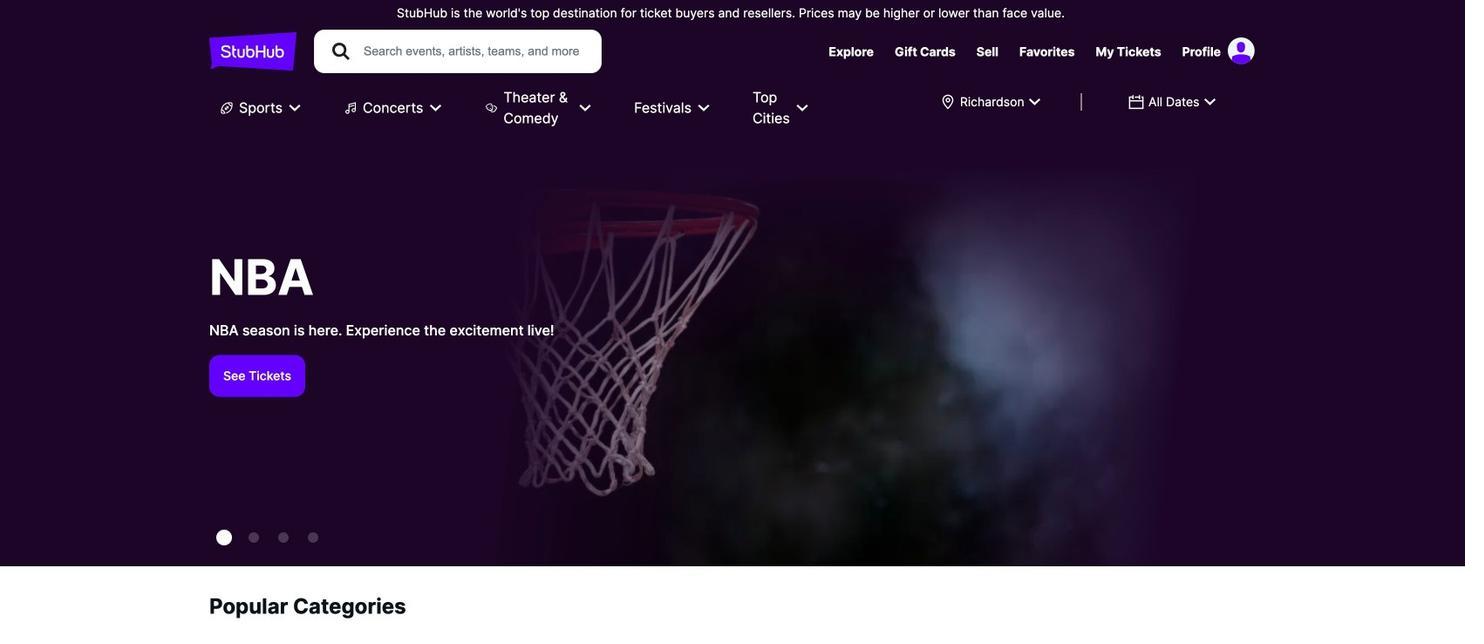 Task type: vqa. For each thing, say whether or not it's contained in the screenshot.
0 - NBA image
yes



Task type: describe. For each thing, give the bounding box(es) containing it.
1 - jazz in the gardens music fest image
[[249, 533, 259, 543]]

3 - nate bargatze image
[[308, 533, 318, 543]]



Task type: locate. For each thing, give the bounding box(es) containing it.
2 - eagles image
[[278, 533, 289, 543]]

None field
[[929, 86, 1052, 118], [1117, 86, 1228, 118], [929, 86, 1052, 118], [1117, 86, 1228, 118]]

Search events, artists, teams, and more field
[[362, 42, 585, 61]]

0 - nba image
[[216, 530, 232, 546]]

stubhub image
[[209, 30, 297, 73]]



